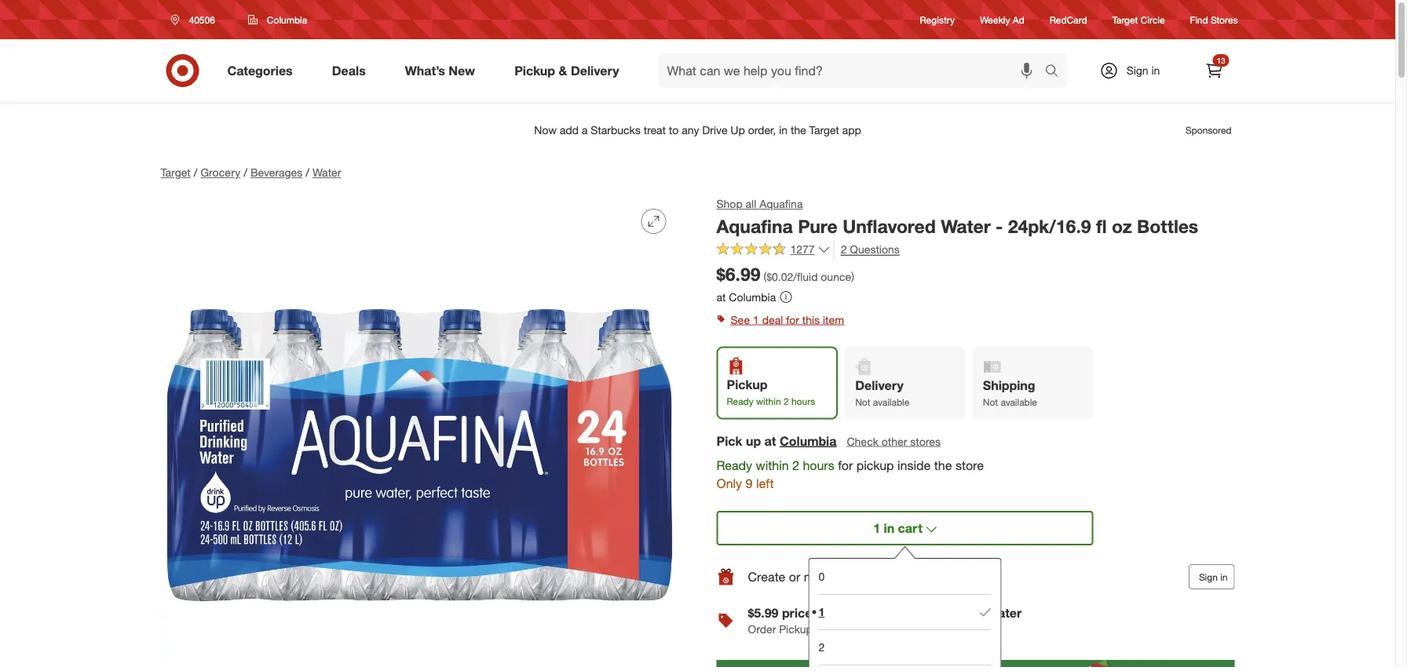 Task type: locate. For each thing, give the bounding box(es) containing it.
2 inside the ready within 2 hours for pickup inside the store only 9 left
[[793, 458, 800, 473]]

$5.99 price on aquafina pure unflavored water link
[[748, 606, 1022, 621]]

0 horizontal spatial columbia
[[267, 14, 307, 26]]

target
[[1113, 14, 1138, 25], [161, 166, 191, 179]]

aquafina up day
[[834, 606, 888, 621]]

2 horizontal spatial columbia
[[780, 434, 837, 449]]

1 vertical spatial for
[[838, 458, 853, 473]]

1 vertical spatial within
[[756, 458, 789, 473]]

0 horizontal spatial not
[[856, 396, 871, 408]]

create
[[748, 570, 786, 585]]

grocery
[[201, 166, 241, 179]]

redcard link
[[1050, 13, 1088, 26]]

pickup ready within 2 hours
[[727, 377, 815, 407]]

2 horizontal spatial in
[[1221, 572, 1228, 583]]

ounce
[[821, 270, 852, 284]]

1 available from the left
[[873, 396, 910, 408]]

0 vertical spatial water
[[313, 166, 341, 179]]

1 vertical spatial advertisement region
[[717, 661, 1235, 668]]

1 vertical spatial ready
[[717, 458, 753, 473]]

aquafina for pure
[[717, 215, 793, 237]]

1 vertical spatial sign
[[1199, 572, 1218, 583]]

)
[[852, 270, 855, 284]]

target left circle
[[1113, 14, 1138, 25]]

ready inside the ready within 2 hours for pickup inside the store only 9 left
[[717, 458, 753, 473]]

hours down columbia button
[[803, 458, 835, 473]]

2 inside pickup ready within 2 hours
[[784, 395, 789, 407]]

sign in link
[[1087, 53, 1185, 88]]

0 horizontal spatial or
[[789, 570, 801, 585]]

1 not from the left
[[856, 396, 871, 408]]

advertisement region
[[148, 112, 1248, 149], [717, 661, 1235, 668]]

beverages link
[[250, 166, 303, 179]]

for inside the ready within 2 hours for pickup inside the store only 9 left
[[838, 458, 853, 473]]

1 vertical spatial aquafina
[[717, 215, 793, 237]]

only
[[925, 623, 945, 637]]

pickup left &
[[515, 63, 555, 78]]

delivery inside $5.99 price on aquafina pure unflavored water order pickup or same day delivery only ∙ details
[[882, 623, 922, 637]]

not up check at the right bottom of page
[[856, 396, 871, 408]]

1 vertical spatial or
[[816, 623, 826, 637]]

delivery up check other stores
[[856, 378, 904, 393]]

1 horizontal spatial sign in
[[1199, 572, 1228, 583]]

0 horizontal spatial at
[[717, 290, 726, 304]]

or
[[789, 570, 801, 585], [816, 623, 826, 637]]

40506
[[189, 14, 215, 26]]

or down on
[[816, 623, 826, 637]]

not for delivery
[[856, 396, 871, 408]]

or left 0
[[789, 570, 801, 585]]

columbia button
[[238, 5, 318, 34]]

1 vertical spatial delivery
[[856, 378, 904, 393]]

1 in cart
[[874, 521, 923, 536]]

for left this
[[786, 313, 800, 327]]

beverages
[[250, 166, 303, 179]]

0 vertical spatial at
[[717, 290, 726, 304]]

hours inside the ready within 2 hours for pickup inside the store only 9 left
[[803, 458, 835, 473]]

target circle
[[1113, 14, 1165, 25]]

pickup down price
[[779, 623, 813, 637]]

ready up pick
[[727, 395, 754, 407]]

1 vertical spatial 1
[[874, 521, 881, 536]]

within inside the ready within 2 hours for pickup inside the store only 9 left
[[756, 458, 789, 473]]

bottles
[[1137, 215, 1199, 237]]

1 horizontal spatial not
[[983, 396, 998, 408]]

delivery right &
[[571, 63, 619, 78]]

1 in cart for aquafina pure unflavored water - 24pk/16.9 fl oz bottles element
[[874, 521, 923, 536]]

0 vertical spatial within
[[756, 395, 781, 407]]

water
[[313, 166, 341, 179], [941, 215, 991, 237]]

$6.99
[[717, 264, 761, 286]]

shop
[[717, 197, 743, 211]]

1 horizontal spatial columbia
[[729, 290, 776, 304]]

aquafina right all
[[760, 197, 803, 211]]

0 horizontal spatial sign in
[[1127, 64, 1160, 77]]

2
[[841, 243, 847, 257], [784, 395, 789, 407], [793, 458, 800, 473], [819, 641, 825, 655]]

columbia
[[267, 14, 307, 26], [729, 290, 776, 304], [780, 434, 837, 449]]

0 horizontal spatial for
[[786, 313, 800, 327]]

0 vertical spatial in
[[1152, 64, 1160, 77]]

water right beverages
[[313, 166, 341, 179]]

1 vertical spatial water
[[941, 215, 991, 237]]

the
[[935, 458, 952, 473]]

hours
[[792, 395, 815, 407], [803, 458, 835, 473]]

2 available from the left
[[1001, 396, 1038, 408]]

2 horizontal spatial /
[[306, 166, 309, 179]]

on
[[816, 606, 831, 621]]

same
[[829, 623, 857, 637]]

not down shipping
[[983, 396, 998, 408]]

1 horizontal spatial pickup
[[727, 377, 768, 393]]

not
[[856, 396, 871, 408], [983, 396, 998, 408]]

inside
[[898, 458, 931, 473]]

1 right the see
[[753, 313, 759, 327]]

2 horizontal spatial pickup
[[779, 623, 813, 637]]

for down check at the right bottom of page
[[838, 458, 853, 473]]

water for /
[[313, 166, 341, 179]]

2 up pick up at columbia on the bottom of page
[[784, 395, 789, 407]]

1 vertical spatial sign in
[[1199, 572, 1228, 583]]

0 horizontal spatial available
[[873, 396, 910, 408]]

1 vertical spatial hours
[[803, 458, 835, 473]]

2 link
[[819, 630, 992, 665]]

not for shipping
[[983, 396, 998, 408]]

0 horizontal spatial water
[[313, 166, 341, 179]]

in inside sign in button
[[1221, 572, 1228, 583]]

1 horizontal spatial target
[[1113, 14, 1138, 25]]

0 horizontal spatial target
[[161, 166, 191, 179]]

sign in inside button
[[1199, 572, 1228, 583]]

0 vertical spatial ready
[[727, 395, 754, 407]]

columbia down "("
[[729, 290, 776, 304]]

what's new link
[[392, 53, 495, 88]]

delivery down pure
[[882, 623, 922, 637]]

unflavored
[[843, 215, 936, 237]]

/ right target link
[[194, 166, 198, 179]]

1 vertical spatial at
[[765, 434, 776, 449]]

1 horizontal spatial or
[[816, 623, 826, 637]]

1 / from the left
[[194, 166, 198, 179]]

aquafina inside $5.99 price on aquafina pure unflavored water order pickup or same day delivery only ∙ details
[[834, 606, 888, 621]]

see 1 deal for this item
[[731, 313, 845, 327]]

ready
[[727, 395, 754, 407], [717, 458, 753, 473]]

water inside shop all aquafina aquafina pure unflavored water - 24pk/16.9 fl oz bottles
[[941, 215, 991, 237]]

hours up columbia button
[[792, 395, 815, 407]]

0 vertical spatial columbia
[[267, 14, 307, 26]]

1 horizontal spatial available
[[1001, 396, 1038, 408]]

columbia inside dropdown button
[[267, 14, 307, 26]]

not inside the delivery not available
[[856, 396, 871, 408]]

shipping not available
[[983, 378, 1038, 408]]

pickup
[[515, 63, 555, 78], [727, 377, 768, 393], [779, 623, 813, 637]]

target left "grocery"
[[161, 166, 191, 179]]

2 vertical spatial in
[[1221, 572, 1228, 583]]

aquafina
[[760, 197, 803, 211], [717, 215, 793, 237], [834, 606, 888, 621]]

target for target circle
[[1113, 14, 1138, 25]]

new
[[449, 63, 475, 78]]

pickup for &
[[515, 63, 555, 78]]

check other stores
[[847, 435, 941, 448]]

order
[[748, 623, 776, 637]]

1 right price
[[819, 606, 825, 619]]

0 horizontal spatial pickup
[[515, 63, 555, 78]]

available inside the delivery not available
[[873, 396, 910, 408]]

1 horizontal spatial 1
[[819, 606, 825, 619]]

2 vertical spatial 1
[[819, 606, 825, 619]]

1277
[[791, 243, 815, 257]]

0 horizontal spatial /
[[194, 166, 198, 179]]

sign inside button
[[1199, 572, 1218, 583]]

within up pick up at columbia on the bottom of page
[[756, 395, 781, 407]]

available for delivery
[[873, 396, 910, 408]]

1 horizontal spatial in
[[1152, 64, 1160, 77]]

left
[[756, 476, 774, 491]]

pickup inside pickup ready within 2 hours
[[727, 377, 768, 393]]

2 vertical spatial delivery
[[882, 623, 922, 637]]

$5.99
[[748, 606, 779, 621]]

at right "up"
[[765, 434, 776, 449]]

0 vertical spatial advertisement region
[[148, 112, 1248, 149]]

delivery not available
[[856, 378, 910, 408]]

1 horizontal spatial sign
[[1199, 572, 1218, 583]]

0 1 2
[[819, 570, 825, 655]]

unflavored
[[922, 606, 985, 621]]

0 vertical spatial 1
[[753, 313, 759, 327]]

2 not from the left
[[983, 396, 998, 408]]

delivery
[[571, 63, 619, 78], [856, 378, 904, 393], [882, 623, 922, 637]]

sign
[[1127, 64, 1149, 77], [1199, 572, 1218, 583]]

find stores link
[[1190, 13, 1238, 26]]

within up left
[[756, 458, 789, 473]]

sign in
[[1127, 64, 1160, 77], [1199, 572, 1228, 583]]

water
[[988, 606, 1022, 621]]

0 vertical spatial for
[[786, 313, 800, 327]]

2 down columbia button
[[793, 458, 800, 473]]

columbia up the ready within 2 hours for pickup inside the store only 9 left
[[780, 434, 837, 449]]

3 / from the left
[[306, 166, 309, 179]]

ready up only
[[717, 458, 753, 473]]

0 vertical spatial pickup
[[515, 63, 555, 78]]

2 vertical spatial columbia
[[780, 434, 837, 449]]

pickup & delivery link
[[501, 53, 639, 88]]

0 horizontal spatial sign
[[1127, 64, 1149, 77]]

0 vertical spatial hours
[[792, 395, 815, 407]]

weekly
[[980, 14, 1011, 25]]

weekly ad link
[[980, 13, 1025, 26]]

pickup up "up"
[[727, 377, 768, 393]]

1
[[753, 313, 759, 327], [874, 521, 881, 536], [819, 606, 825, 619]]

fl
[[1096, 215, 1107, 237]]

∙
[[948, 623, 951, 637]]

0 vertical spatial sign
[[1127, 64, 1149, 77]]

0 vertical spatial sign in
[[1127, 64, 1160, 77]]

1277 link
[[717, 241, 831, 260]]

1 vertical spatial columbia
[[729, 290, 776, 304]]

40506 button
[[161, 5, 232, 34]]

pick up at columbia
[[717, 434, 837, 449]]

1 left cart
[[874, 521, 881, 536]]

/ right grocery link at top left
[[244, 166, 247, 179]]

at down $6.99
[[717, 290, 726, 304]]

0 vertical spatial target
[[1113, 14, 1138, 25]]

1 horizontal spatial /
[[244, 166, 247, 179]]

water left -
[[941, 215, 991, 237]]

within inside pickup ready within 2 hours
[[756, 395, 781, 407]]

columbia button
[[780, 432, 837, 450]]

details button
[[954, 621, 990, 639]]

aquafina down all
[[717, 215, 793, 237]]

/
[[194, 166, 198, 179], [244, 166, 247, 179], [306, 166, 309, 179]]

1 vertical spatial in
[[884, 521, 895, 536]]

grocery link
[[201, 166, 241, 179]]

1 vertical spatial pickup
[[727, 377, 768, 393]]

columbia up categories link
[[267, 14, 307, 26]]

1 horizontal spatial water
[[941, 215, 991, 237]]

2 vertical spatial aquafina
[[834, 606, 888, 621]]

2 vertical spatial pickup
[[779, 623, 813, 637]]

available
[[873, 396, 910, 408], [1001, 396, 1038, 408]]

0 horizontal spatial 1
[[753, 313, 759, 327]]

this
[[803, 313, 820, 327]]

1 horizontal spatial for
[[838, 458, 853, 473]]

within
[[756, 395, 781, 407], [756, 458, 789, 473]]

available inside shipping not available
[[1001, 396, 1038, 408]]

available down shipping
[[1001, 396, 1038, 408]]

available up check other stores
[[873, 396, 910, 408]]

1 vertical spatial target
[[161, 166, 191, 179]]

1 for see
[[753, 313, 759, 327]]

/ left water link
[[306, 166, 309, 179]]

13
[[1217, 55, 1226, 65]]

0 vertical spatial or
[[789, 570, 801, 585]]

not inside shipping not available
[[983, 396, 998, 408]]



Task type: vqa. For each thing, say whether or not it's contained in the screenshot.
Sign inside the button
yes



Task type: describe. For each thing, give the bounding box(es) containing it.
water for unflavored
[[941, 215, 991, 237]]

2 questions link
[[834, 241, 900, 259]]

(
[[764, 270, 767, 284]]

deals
[[332, 63, 366, 78]]

registry link
[[920, 13, 955, 26]]

shop all aquafina aquafina pure unflavored water - 24pk/16.9 fl oz bottles
[[717, 197, 1199, 237]]

redcard
[[1050, 14, 1088, 25]]

pickup
[[857, 458, 894, 473]]

-
[[996, 215, 1003, 237]]

target circle link
[[1113, 13, 1165, 26]]

/fluid
[[794, 270, 818, 284]]

what's
[[405, 63, 445, 78]]

weekly ad
[[980, 14, 1025, 25]]

at columbia
[[717, 290, 776, 304]]

hours inside pickup ready within 2 hours
[[792, 395, 815, 407]]

target for target / grocery / beverages / water
[[161, 166, 191, 179]]

see 1 deal for this item link
[[717, 309, 1235, 331]]

9
[[746, 476, 753, 491]]

1 link
[[819, 595, 992, 630]]

0 vertical spatial aquafina
[[760, 197, 803, 211]]

deal
[[762, 313, 783, 327]]

search button
[[1038, 53, 1076, 91]]

$5.99 price on aquafina pure unflavored water order pickup or same day delivery only ∙ details
[[748, 606, 1022, 637]]

circle
[[1141, 14, 1165, 25]]

details
[[955, 623, 989, 637]]

cart
[[898, 521, 923, 536]]

pickup for ready
[[727, 377, 768, 393]]

$0.02
[[767, 270, 794, 284]]

0 link
[[819, 559, 992, 595]]

stores
[[1211, 14, 1238, 25]]

create or manage registry
[[748, 570, 895, 585]]

delivery inside the delivery not available
[[856, 378, 904, 393]]

pick
[[717, 434, 743, 449]]

find
[[1190, 14, 1209, 25]]

shipping
[[983, 378, 1036, 393]]

0 horizontal spatial in
[[884, 521, 895, 536]]

What can we help you find? suggestions appear below search field
[[658, 53, 1049, 88]]

registry
[[920, 14, 955, 25]]

ready within 2 hours for pickup inside the store only 9 left
[[717, 458, 984, 491]]

check other stores button
[[846, 433, 942, 450]]

pure
[[798, 215, 838, 237]]

1 horizontal spatial at
[[765, 434, 776, 449]]

aquafina for pure
[[834, 606, 888, 621]]

ad
[[1013, 14, 1025, 25]]

manage
[[804, 570, 849, 585]]

2 / from the left
[[244, 166, 247, 179]]

search
[[1038, 64, 1076, 80]]

0
[[819, 570, 825, 584]]

target link
[[161, 166, 191, 179]]

check
[[847, 435, 879, 448]]

available for shipping
[[1001, 396, 1038, 408]]

oz
[[1112, 215, 1132, 237]]

2 horizontal spatial 1
[[874, 521, 881, 536]]

$6.99 ( $0.02 /fluid ounce )
[[717, 264, 855, 286]]

categories link
[[214, 53, 312, 88]]

store
[[956, 458, 984, 473]]

or inside $5.99 price on aquafina pure unflavored water order pickup or same day delivery only ∙ details
[[816, 623, 826, 637]]

ready inside pickup ready within 2 hours
[[727, 395, 754, 407]]

24pk/16.9
[[1008, 215, 1091, 237]]

0 vertical spatial delivery
[[571, 63, 619, 78]]

target / grocery / beverages / water
[[161, 166, 341, 179]]

sign in button
[[1189, 565, 1235, 590]]

pickup inside $5.99 price on aquafina pure unflavored water order pickup or same day delivery only ∙ details
[[779, 623, 813, 637]]

2 up ounce
[[841, 243, 847, 257]]

aquafina pure unflavored water - 24pk/16.9 fl oz bottles, 1 of 4 image
[[161, 196, 679, 668]]

pickup & delivery
[[515, 63, 619, 78]]

only
[[717, 476, 742, 491]]

item
[[823, 313, 845, 327]]

deals link
[[319, 53, 385, 88]]

1 for 0
[[819, 606, 825, 619]]

pure
[[891, 606, 918, 621]]

in inside sign in link
[[1152, 64, 1160, 77]]

other
[[882, 435, 908, 448]]

2 down on
[[819, 641, 825, 655]]

price
[[782, 606, 813, 621]]

stores
[[911, 435, 941, 448]]

day
[[860, 623, 879, 637]]

water link
[[313, 166, 341, 179]]

registry
[[853, 570, 895, 585]]

categories
[[227, 63, 293, 78]]

all
[[746, 197, 757, 211]]

2 questions
[[841, 243, 900, 257]]

&
[[559, 63, 567, 78]]



